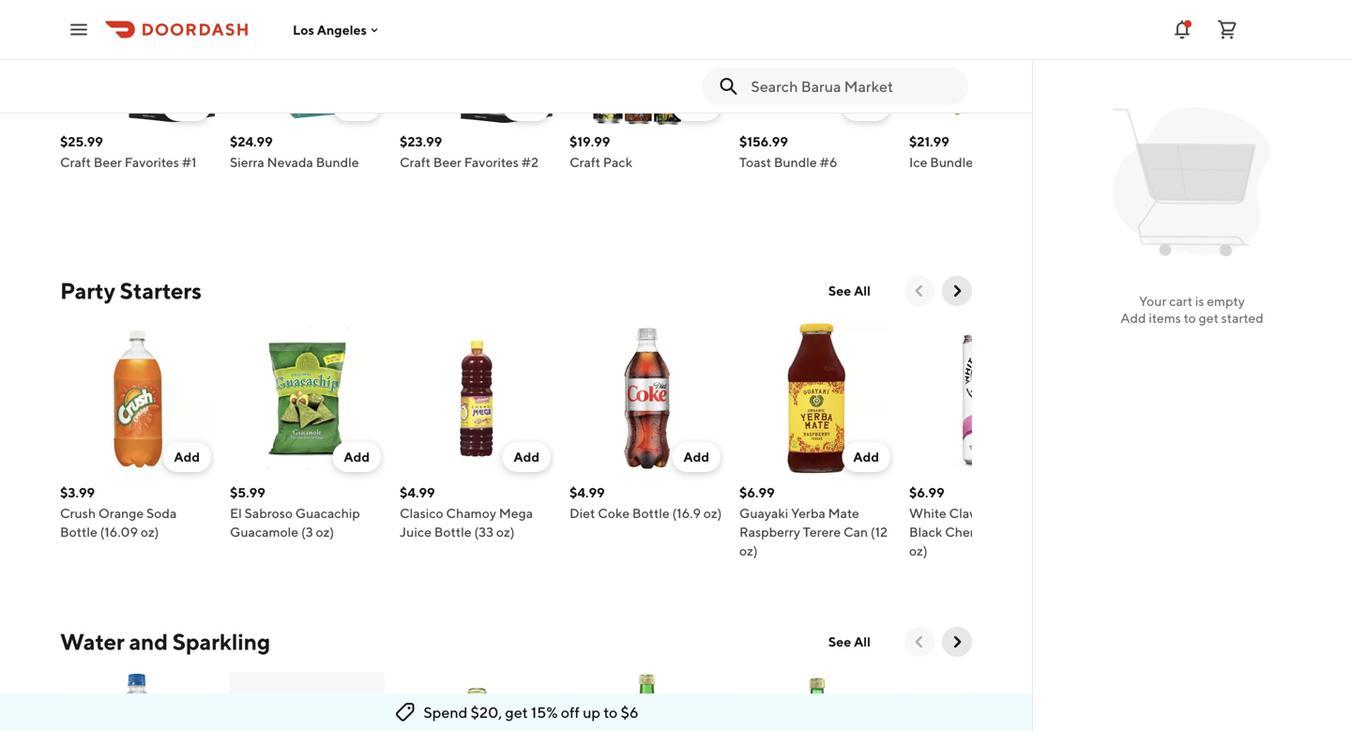 Task type: locate. For each thing, give the bounding box(es) containing it.
1 vertical spatial get
[[506, 704, 528, 722]]

2 can from the left
[[989, 524, 1014, 540]]

2 see from the top
[[829, 634, 852, 650]]

1 vertical spatial previous button of carousel image
[[911, 633, 929, 652]]

0 horizontal spatial can
[[844, 524, 869, 540]]

$4.99 up clasico at left bottom
[[400, 485, 435, 500]]

$20,
[[471, 704, 503, 722]]

see all
[[829, 283, 871, 299], [829, 634, 871, 650]]

add
[[174, 98, 200, 114], [344, 98, 370, 114], [514, 98, 540, 114], [684, 98, 710, 114], [854, 98, 880, 114], [1121, 310, 1147, 326], [174, 449, 200, 465], [344, 449, 370, 465], [514, 449, 540, 465], [684, 449, 710, 465], [854, 449, 880, 465]]

$21.99
[[910, 134, 950, 149]]

2 bundle from the left
[[774, 154, 818, 170]]

$6.99 inside "$6.99 guayaki yerba mate raspberry terere can (12 oz)"
[[740, 485, 775, 500]]

oz) right (16.9
[[704, 506, 722, 521]]

see
[[829, 283, 852, 299], [829, 634, 852, 650]]

favorites left #2
[[465, 154, 519, 170]]

get inside your cart is empty add items to get started
[[1200, 310, 1220, 326]]

craft down $25.99
[[60, 154, 91, 170]]

0 vertical spatial see
[[829, 283, 852, 299]]

bottle down crush
[[60, 524, 97, 540]]

oz) inside the $6.99 white claw hard seltzer black cherry can (19.2 oz)
[[910, 543, 928, 559]]

$4.99 up diet
[[570, 485, 605, 500]]

get left 15% on the bottom left
[[506, 704, 528, 722]]

all
[[854, 283, 871, 299], [854, 634, 871, 650]]

3 craft from the left
[[570, 154, 601, 170]]

add for $23.99 craft beer favorites #2
[[514, 98, 540, 114]]

favorites left the #1 in the top of the page
[[125, 154, 179, 170]]

terere
[[803, 524, 841, 540]]

$6.99 inside the $6.99 white claw hard seltzer black cherry can (19.2 oz)
[[910, 485, 945, 500]]

favorites for #2
[[465, 154, 519, 170]]

0 horizontal spatial bottle
[[60, 524, 97, 540]]

$6.99
[[740, 485, 775, 500], [910, 485, 945, 500]]

0 vertical spatial see all
[[829, 283, 871, 299]]

0 horizontal spatial to
[[604, 704, 618, 722]]

add button
[[163, 91, 211, 121], [163, 91, 211, 121], [333, 91, 381, 121], [333, 91, 381, 121], [503, 91, 551, 121], [503, 91, 551, 121], [673, 91, 721, 121], [673, 91, 721, 121], [843, 91, 891, 121], [843, 91, 891, 121], [163, 442, 211, 472], [163, 442, 211, 472], [333, 442, 381, 472], [333, 442, 381, 472], [503, 442, 551, 472], [503, 442, 551, 472], [673, 442, 721, 472], [673, 442, 721, 472], [843, 442, 891, 472], [843, 442, 891, 472]]

juice
[[400, 524, 432, 540]]

$24.99 sierra nevada bundle
[[230, 134, 359, 170]]

1 favorites from the left
[[125, 154, 179, 170]]

$4.99 for clasico
[[400, 485, 435, 500]]

1 vertical spatial all
[[854, 634, 871, 650]]

to inside your cart is empty add items to get started
[[1185, 310, 1197, 326]]

add for $4.99 diet coke bottle (16.9 oz)
[[684, 449, 710, 465]]

1 horizontal spatial to
[[1185, 310, 1197, 326]]

bundle inside $24.99 sierra nevada bundle
[[316, 154, 359, 170]]

1 horizontal spatial bundle
[[774, 154, 818, 170]]

1 horizontal spatial beer
[[434, 154, 462, 170]]

#3
[[976, 154, 994, 170]]

get
[[1200, 310, 1220, 326], [506, 704, 528, 722]]

beer for $25.99
[[94, 154, 122, 170]]

$4.99 inside $4.99 clasico chamoy mega juice bottle (33 oz)
[[400, 485, 435, 500]]

previous button of carousel image left next button of carousel image
[[911, 633, 929, 652]]

claw
[[950, 506, 980, 521]]

to for items
[[1185, 310, 1197, 326]]

1 horizontal spatial bottle
[[434, 524, 472, 540]]

see for party starters
[[829, 283, 852, 299]]

your
[[1140, 293, 1167, 309]]

el
[[230, 506, 242, 521]]

toast bundle #6 image
[[740, 0, 895, 125]]

$6.99 for $6.99 white claw hard seltzer black cherry can (19.2 oz)
[[910, 485, 945, 500]]

hard
[[983, 506, 1012, 521]]

orange
[[98, 506, 144, 521]]

can down mate
[[844, 524, 869, 540]]

bundle inside $156.99 toast bundle #6
[[774, 154, 818, 170]]

2 craft from the left
[[400, 154, 431, 170]]

off
[[561, 704, 580, 722]]

1 see all from the top
[[829, 283, 871, 299]]

beer down "$23.99"
[[434, 154, 462, 170]]

oz)
[[704, 506, 722, 521], [141, 524, 159, 540], [316, 524, 334, 540], [497, 524, 515, 540], [740, 543, 758, 559], [910, 543, 928, 559]]

1 see all link from the top
[[818, 276, 883, 306]]

craft inside $25.99 craft beer favorites #1
[[60, 154, 91, 170]]

next button of carousel image
[[948, 282, 967, 300]]

1 horizontal spatial can
[[989, 524, 1014, 540]]

items
[[1150, 310, 1182, 326]]

craft beer favorites #2 image
[[400, 0, 555, 125]]

add for $156.99 toast bundle #6
[[854, 98, 880, 114]]

los
[[293, 22, 314, 37]]

oz) down black
[[910, 543, 928, 559]]

toast
[[740, 154, 772, 170]]

1 vertical spatial to
[[604, 704, 618, 722]]

clasico chamoy mega juice bottle (33 oz) image
[[400, 321, 555, 476]]

previous button of carousel image
[[911, 282, 929, 300], [911, 633, 929, 652]]

2 horizontal spatial craft
[[570, 154, 601, 170]]

guacachip
[[296, 506, 360, 521]]

1 bundle from the left
[[316, 154, 359, 170]]

party starters link
[[60, 276, 202, 306]]

0 horizontal spatial $6.99
[[740, 485, 775, 500]]

0 horizontal spatial craft
[[60, 154, 91, 170]]

get down is in the right of the page
[[1200, 310, 1220, 326]]

oz) down raspberry
[[740, 543, 758, 559]]

beer
[[94, 154, 122, 170], [434, 154, 462, 170]]

$4.99 clasico chamoy mega juice bottle (33 oz)
[[400, 485, 533, 540]]

spend $20, get 15% off up to $6
[[424, 704, 639, 722]]

2 beer from the left
[[434, 154, 462, 170]]

2 see all link from the top
[[818, 627, 883, 657]]

all for water and sparkling
[[854, 634, 871, 650]]

1 craft from the left
[[60, 154, 91, 170]]

see all link for water and sparkling
[[818, 627, 883, 657]]

oz) inside "$5.99 el sabroso guacachip guacamole (3 oz)"
[[316, 524, 334, 540]]

2 horizontal spatial bundle
[[931, 154, 974, 170]]

1 vertical spatial see
[[829, 634, 852, 650]]

$24.99
[[230, 134, 273, 149]]

diet coke bottle (16.9 oz) image
[[570, 321, 725, 476]]

to right up
[[604, 704, 618, 722]]

bundle left #6
[[774, 154, 818, 170]]

oz) down soda
[[141, 524, 159, 540]]

previous button of carousel image left next button of carousel icon
[[911, 282, 929, 300]]

notification bell image
[[1172, 18, 1194, 41]]

$19.99 craft pack
[[570, 134, 633, 170]]

(3
[[301, 524, 313, 540]]

can
[[844, 524, 869, 540], [989, 524, 1014, 540]]

0 vertical spatial to
[[1185, 310, 1197, 326]]

1 vertical spatial see all link
[[818, 627, 883, 657]]

bottle down the chamoy
[[434, 524, 472, 540]]

0 vertical spatial all
[[854, 283, 871, 299]]

15%
[[531, 704, 558, 722]]

los angeles button
[[293, 22, 382, 37]]

$6
[[621, 704, 639, 722]]

(33
[[474, 524, 494, 540]]

water
[[60, 629, 125, 655]]

previous button of carousel image for water and sparkling
[[911, 633, 929, 652]]

bottle left (16.9
[[633, 506, 670, 521]]

2 all from the top
[[854, 634, 871, 650]]

1 previous button of carousel image from the top
[[911, 282, 929, 300]]

favorites inside $23.99 craft beer favorites #2
[[465, 154, 519, 170]]

el sabroso guacachip guacamole (3 oz) image
[[230, 321, 385, 476]]

2 see all from the top
[[829, 634, 871, 650]]

bottle inside $3.99 crush orange soda bottle (16.09 oz)
[[60, 524, 97, 540]]

add for $24.99 sierra nevada bundle
[[344, 98, 370, 114]]

see all for water and sparkling
[[829, 634, 871, 650]]

1 horizontal spatial craft
[[400, 154, 431, 170]]

see all link
[[818, 276, 883, 306], [818, 627, 883, 657]]

chamoy
[[446, 506, 497, 521]]

2 horizontal spatial bottle
[[633, 506, 670, 521]]

bundle
[[316, 154, 359, 170], [774, 154, 818, 170], [931, 154, 974, 170]]

guayaki yerba mate raspberry terere can (12 oz) image
[[740, 321, 895, 476]]

$4.99
[[400, 485, 435, 500], [570, 485, 605, 500]]

1 horizontal spatial $4.99
[[570, 485, 605, 500]]

$23.99 craft beer favorites #2
[[400, 134, 539, 170]]

craft down $19.99
[[570, 154, 601, 170]]

1 horizontal spatial get
[[1200, 310, 1220, 326]]

1 $6.99 from the left
[[740, 485, 775, 500]]

oz) right (3
[[316, 524, 334, 540]]

2 $4.99 from the left
[[570, 485, 605, 500]]

diet
[[570, 506, 596, 521]]

0 horizontal spatial $4.99
[[400, 485, 435, 500]]

see all for party starters
[[829, 283, 871, 299]]

$19.99
[[570, 134, 611, 149]]

1 all from the top
[[854, 283, 871, 299]]

2 favorites from the left
[[465, 154, 519, 170]]

$6.99 up white
[[910, 485, 945, 500]]

0 vertical spatial see all link
[[818, 276, 883, 306]]

beer inside $23.99 craft beer favorites #2
[[434, 154, 462, 170]]

favorites
[[125, 154, 179, 170], [465, 154, 519, 170]]

0 items, open order cart image
[[1217, 18, 1239, 41]]

beer inside $25.99 craft beer favorites #1
[[94, 154, 122, 170]]

guacamole
[[230, 524, 299, 540]]

1 can from the left
[[844, 524, 869, 540]]

bottle inside $4.99 clasico chamoy mega juice bottle (33 oz)
[[434, 524, 472, 540]]

(12
[[871, 524, 888, 540]]

2 $6.99 from the left
[[910, 485, 945, 500]]

beer for $23.99
[[434, 154, 462, 170]]

to
[[1185, 310, 1197, 326], [604, 704, 618, 722]]

$3.99 crush orange soda bottle (16.09 oz)
[[60, 485, 177, 540]]

0 horizontal spatial bundle
[[316, 154, 359, 170]]

ice
[[910, 154, 928, 170]]

beer down $25.99
[[94, 154, 122, 170]]

1 horizontal spatial $6.99
[[910, 485, 945, 500]]

your cart is empty add items to get started
[[1121, 293, 1264, 326]]

1 $4.99 from the left
[[400, 485, 435, 500]]

empty retail cart image
[[1105, 94, 1281, 270]]

favorites inside $25.99 craft beer favorites #1
[[125, 154, 179, 170]]

bundle inside $21.99 ice bundle #3
[[931, 154, 974, 170]]

$21.99 ice bundle #3
[[910, 134, 994, 170]]

0 vertical spatial previous button of carousel image
[[911, 282, 929, 300]]

0 horizontal spatial beer
[[94, 154, 122, 170]]

can down hard
[[989, 524, 1014, 540]]

to down cart
[[1185, 310, 1197, 326]]

1 see from the top
[[829, 283, 852, 299]]

3 bundle from the left
[[931, 154, 974, 170]]

white
[[910, 506, 947, 521]]

crush
[[60, 506, 96, 521]]

Search Barua Market search field
[[751, 76, 954, 97]]

1 beer from the left
[[94, 154, 122, 170]]

bottle
[[633, 506, 670, 521], [60, 524, 97, 540], [434, 524, 472, 540]]

spend
[[424, 704, 468, 722]]

0 horizontal spatial favorites
[[125, 154, 179, 170]]

coke
[[598, 506, 630, 521]]

(16.09
[[100, 524, 138, 540]]

craft inside $23.99 craft beer favorites #2
[[400, 154, 431, 170]]

bundle down the $21.99
[[931, 154, 974, 170]]

$6.99 up guayaki
[[740, 485, 775, 500]]

$25.99 craft beer favorites #1
[[60, 134, 197, 170]]

1 horizontal spatial favorites
[[465, 154, 519, 170]]

$4.99 inside $4.99 diet coke bottle (16.9 oz)
[[570, 485, 605, 500]]

0 horizontal spatial get
[[506, 704, 528, 722]]

0 vertical spatial get
[[1200, 310, 1220, 326]]

oz) down mega
[[497, 524, 515, 540]]

1 vertical spatial see all
[[829, 634, 871, 650]]

bundle right nevada
[[316, 154, 359, 170]]

craft inside "$19.99 craft pack"
[[570, 154, 601, 170]]

craft down "$23.99"
[[400, 154, 431, 170]]

2 previous button of carousel image from the top
[[911, 633, 929, 652]]



Task type: describe. For each thing, give the bounding box(es) containing it.
water and sparkling
[[60, 629, 270, 655]]

party starters
[[60, 277, 202, 304]]

bottle inside $4.99 diet coke bottle (16.9 oz)
[[633, 506, 670, 521]]

mate
[[829, 506, 860, 521]]

party
[[60, 277, 115, 304]]

$6.99 for $6.99 guayaki yerba mate raspberry terere can (12 oz)
[[740, 485, 775, 500]]

add for $5.99 el sabroso guacachip guacamole (3 oz)
[[344, 449, 370, 465]]

mega
[[499, 506, 533, 521]]

add for $19.99 craft pack
[[684, 98, 710, 114]]

$6.99 white claw hard seltzer black cherry can (19.2 oz)
[[910, 485, 1057, 559]]

oz) inside $3.99 crush orange soda bottle (16.09 oz)
[[141, 524, 159, 540]]

oz) inside "$6.99 guayaki yerba mate raspberry terere can (12 oz)"
[[740, 543, 758, 559]]

add for $4.99 clasico chamoy mega juice bottle (33 oz)
[[514, 449, 540, 465]]

craft for craft beer favorites #1
[[60, 154, 91, 170]]

craft for craft pack
[[570, 154, 601, 170]]

add inside your cart is empty add items to get started
[[1121, 310, 1147, 326]]

craft beer favorites #1 image
[[60, 0, 215, 125]]

raspberry
[[740, 524, 801, 540]]

add for $6.99 guayaki yerba mate raspberry terere can (12 oz)
[[854, 449, 880, 465]]

favorites for #1
[[125, 154, 179, 170]]

crush orange soda bottle (16.09 oz) image
[[60, 321, 215, 476]]

$5.99 el sabroso guacachip guacamole (3 oz)
[[230, 485, 360, 540]]

water and sparkling link
[[60, 627, 270, 657]]

add for $3.99 crush orange soda bottle (16.09 oz)
[[174, 449, 200, 465]]

#2
[[522, 154, 539, 170]]

$3.99
[[60, 485, 95, 500]]

empty
[[1208, 293, 1246, 309]]

$4.99 diet coke bottle (16.9 oz)
[[570, 485, 722, 521]]

sierra nevada bundle image
[[230, 0, 385, 125]]

all for party starters
[[854, 283, 871, 299]]

nevada
[[267, 154, 314, 170]]

can inside the $6.99 white claw hard seltzer black cherry can (19.2 oz)
[[989, 524, 1014, 540]]

open menu image
[[68, 18, 90, 41]]

pack
[[603, 154, 633, 170]]

angeles
[[317, 22, 367, 37]]

craft for craft beer favorites #2
[[400, 154, 431, 170]]

$5.99
[[230, 485, 266, 500]]

next button of carousel image
[[948, 633, 967, 652]]

see for water and sparkling
[[829, 634, 852, 650]]

#6
[[820, 154, 838, 170]]

$25.99
[[60, 134, 103, 149]]

$23.99
[[400, 134, 442, 149]]

sierra
[[230, 154, 265, 170]]

up
[[583, 704, 601, 722]]

guayaki
[[740, 506, 789, 521]]

see all link for party starters
[[818, 276, 883, 306]]

can inside "$6.99 guayaki yerba mate raspberry terere can (12 oz)"
[[844, 524, 869, 540]]

los angeles
[[293, 22, 367, 37]]

and
[[129, 629, 168, 655]]

clasico
[[400, 506, 444, 521]]

$156.99 toast bundle #6
[[740, 134, 838, 170]]

(19.2
[[1016, 524, 1044, 540]]

starters
[[120, 277, 202, 304]]

#1
[[182, 154, 197, 170]]

soda
[[147, 506, 177, 521]]

cart
[[1170, 293, 1193, 309]]

$6.99 guayaki yerba mate raspberry terere can (12 oz)
[[740, 485, 888, 559]]

to for up
[[604, 704, 618, 722]]

craft pack image
[[570, 0, 725, 125]]

oz) inside $4.99 clasico chamoy mega juice bottle (33 oz)
[[497, 524, 515, 540]]

(16.9
[[673, 506, 701, 521]]

sabroso
[[245, 506, 293, 521]]

started
[[1222, 310, 1264, 326]]

bundle for $156.99 toast bundle #6
[[774, 154, 818, 170]]

seltzer
[[1015, 506, 1057, 521]]

sparkling
[[173, 629, 270, 655]]

is
[[1196, 293, 1205, 309]]

$4.99 for diet
[[570, 485, 605, 500]]

yerba
[[792, 506, 826, 521]]

black
[[910, 524, 943, 540]]

add for $25.99 craft beer favorites #1
[[174, 98, 200, 114]]

$156.99
[[740, 134, 789, 149]]

cherry
[[946, 524, 987, 540]]

oz) inside $4.99 diet coke bottle (16.9 oz)
[[704, 506, 722, 521]]

previous button of carousel image for party starters
[[911, 282, 929, 300]]

bundle for $21.99 ice bundle #3
[[931, 154, 974, 170]]



Task type: vqa. For each thing, say whether or not it's contained in the screenshot.
1st THE FAVORITES from right
yes



